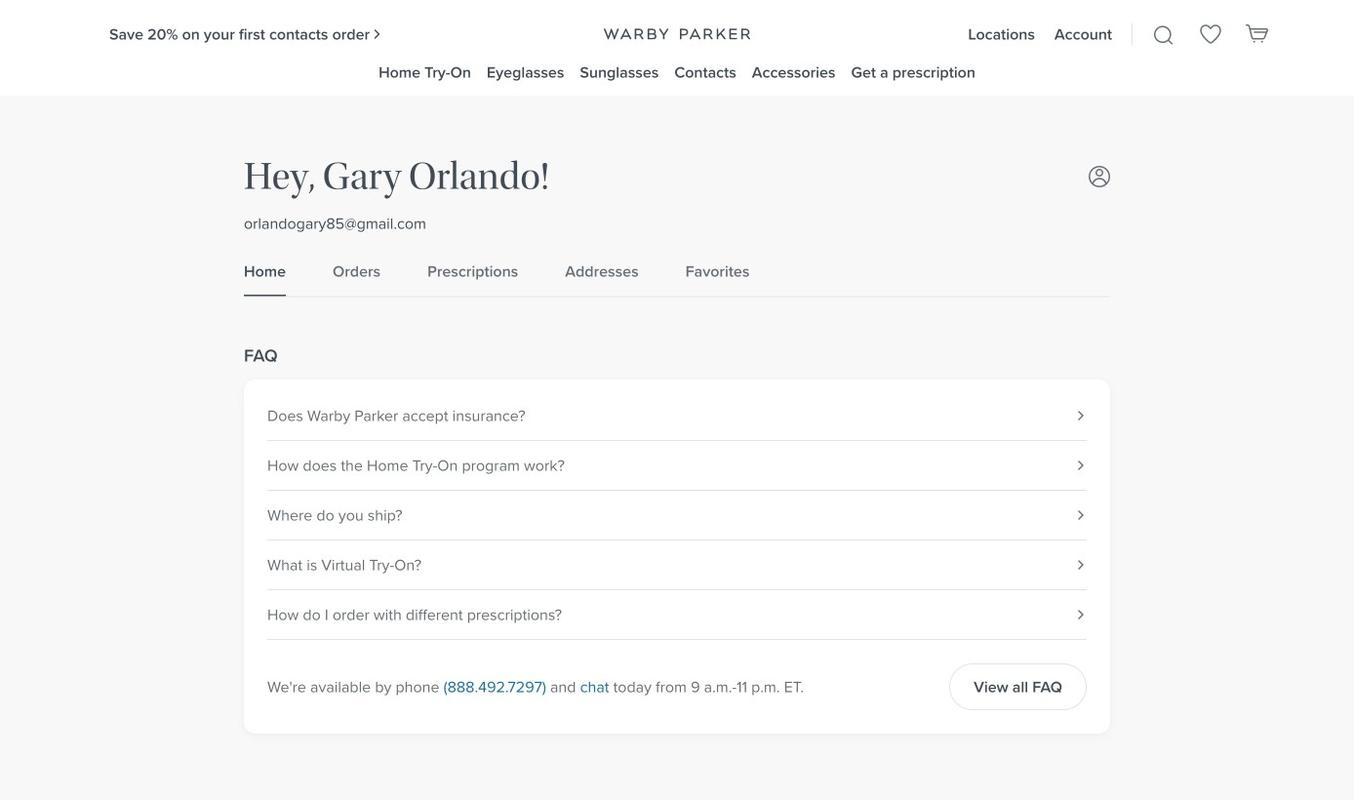 Task type: vqa. For each thing, say whether or not it's contained in the screenshot.
WARBY PARKER LOGO
yes



Task type: locate. For each thing, give the bounding box(es) containing it.
cart image
[[1246, 21, 1270, 45]]

warby parker logo image
[[604, 28, 751, 40]]



